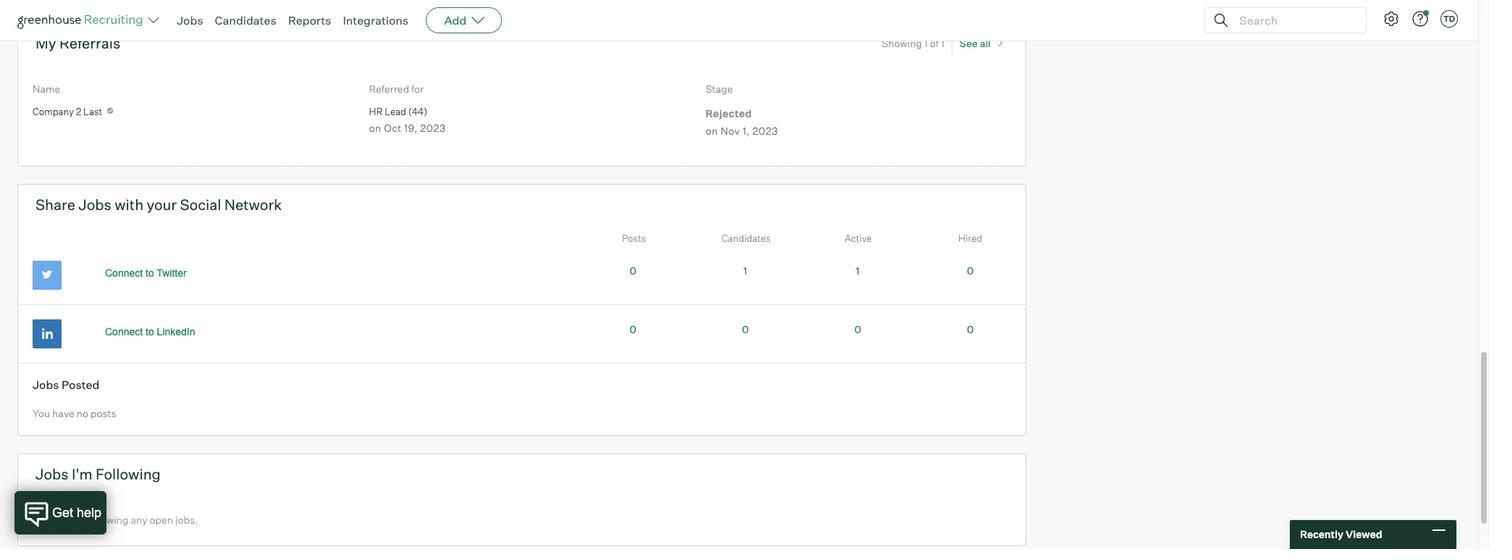 Task type: vqa. For each thing, say whether or not it's contained in the screenshot.
2nd YOU from the bottom
yes



Task type: describe. For each thing, give the bounding box(es) containing it.
connect to linkedin button
[[89, 319, 211, 344]]

see
[[960, 37, 978, 49]]

posts
[[622, 232, 646, 244]]

see all
[[960, 37, 991, 49]]

hired
[[959, 232, 983, 244]]

connect for 0
[[105, 326, 143, 337]]

to for 0
[[146, 326, 154, 337]]

jobs for jobs posted
[[33, 377, 59, 392]]

following
[[96, 465, 161, 483]]

you for jobs posted
[[33, 407, 50, 420]]

1,
[[743, 125, 750, 137]]

have
[[52, 407, 74, 420]]

Search text field
[[1236, 10, 1353, 31]]

with
[[115, 195, 144, 214]]

referrals
[[59, 34, 120, 52]]

oct
[[384, 121, 402, 134]]

last
[[83, 106, 102, 118]]

add
[[444, 13, 467, 28]]

hr
[[369, 106, 383, 118]]

name
[[33, 82, 60, 95]]

connect to linkedin
[[105, 326, 195, 337]]

2
[[76, 106, 81, 118]]

candidates link
[[215, 13, 277, 28]]

connect to twitter button
[[89, 261, 203, 285]]

2 1 link from the left
[[856, 264, 860, 277]]

social
[[180, 195, 221, 214]]

jobs.
[[175, 514, 198, 526]]

jobs link
[[177, 13, 203, 28]]

your
[[147, 195, 177, 214]]

td button
[[1438, 7, 1461, 30]]

td
[[1444, 14, 1456, 24]]

hr lead (44) on oct 19, 2023
[[369, 106, 446, 134]]

i'm
[[72, 465, 92, 483]]

twitter
[[157, 267, 187, 279]]

open
[[150, 514, 173, 526]]

share jobs with your social network
[[36, 195, 282, 214]]

recently viewed
[[1301, 528, 1383, 541]]

referred for
[[369, 82, 424, 95]]

network
[[224, 195, 282, 214]]

not
[[69, 514, 85, 526]]

viewed
[[1346, 528, 1383, 541]]

stage
[[706, 82, 733, 95]]

lead
[[385, 106, 406, 118]]

19,
[[404, 121, 418, 134]]

see all link
[[960, 30, 1009, 56]]



Task type: locate. For each thing, give the bounding box(es) containing it.
configure image
[[1383, 10, 1401, 28]]

no
[[77, 407, 88, 420]]

0 horizontal spatial on
[[369, 121, 382, 134]]

jobs left i'm
[[36, 465, 69, 483]]

to left linkedin
[[146, 326, 154, 337]]

linkedin
[[157, 326, 195, 337]]

connect to twitter
[[105, 267, 187, 279]]

1
[[925, 37, 928, 49], [941, 37, 945, 49], [744, 264, 748, 277], [856, 264, 860, 277]]

1 connect from the top
[[105, 267, 143, 279]]

all
[[980, 37, 991, 49]]

referred
[[369, 82, 409, 95]]

0 vertical spatial to
[[146, 267, 154, 279]]

on inside rejected on nov 1, 2023
[[706, 125, 718, 137]]

1 horizontal spatial candidates
[[722, 232, 771, 244]]

jobs for jobs i'm following
[[36, 465, 69, 483]]

2 you from the top
[[33, 514, 50, 526]]

are
[[52, 514, 67, 526]]

connect left linkedin
[[105, 326, 143, 337]]

integrations
[[343, 13, 409, 28]]

jobs posted
[[33, 377, 99, 392]]

rejected
[[706, 107, 752, 120]]

you have no posts
[[33, 407, 116, 420]]

rejected on nov 1, 2023
[[706, 107, 778, 137]]

1 you from the top
[[33, 407, 50, 420]]

following image
[[106, 107, 115, 115]]

2023 down (44)
[[420, 121, 446, 134]]

recently
[[1301, 528, 1344, 541]]

you for jobs i'm following
[[33, 514, 50, 526]]

0 vertical spatial connect
[[105, 267, 143, 279]]

you left have
[[33, 407, 50, 420]]

to
[[146, 267, 154, 279], [146, 326, 154, 337]]

to for 1
[[146, 267, 154, 279]]

greenhouse recruiting image
[[17, 12, 148, 29]]

1 horizontal spatial 1 link
[[856, 264, 860, 277]]

0 vertical spatial candidates
[[215, 13, 277, 28]]

you left "are"
[[33, 514, 50, 526]]

to left twitter
[[146, 267, 154, 279]]

of
[[930, 37, 939, 49]]

1 vertical spatial you
[[33, 514, 50, 526]]

0 vertical spatial you
[[33, 407, 50, 420]]

you
[[33, 407, 50, 420], [33, 514, 50, 526]]

0
[[630, 264, 637, 277], [967, 264, 974, 277], [630, 323, 637, 335], [742, 323, 749, 335], [855, 323, 862, 335], [967, 323, 974, 335]]

2 to from the top
[[146, 326, 154, 337]]

company 2 last
[[33, 106, 102, 118]]

jobs i'm following
[[36, 465, 161, 483]]

reports
[[288, 13, 331, 28]]

jobs
[[177, 13, 203, 28], [78, 195, 112, 214], [33, 377, 59, 392], [36, 465, 69, 483]]

td button
[[1441, 10, 1459, 28]]

posted
[[62, 377, 99, 392]]

nov
[[721, 125, 740, 137]]

share
[[36, 195, 75, 214]]

company
[[33, 106, 74, 118]]

posts
[[91, 407, 116, 420]]

2 connect from the top
[[105, 326, 143, 337]]

showing 1 of 1
[[882, 37, 945, 49]]

2023 right 1,
[[753, 125, 778, 137]]

on down hr
[[369, 121, 382, 134]]

2023 inside hr lead (44) on oct 19, 2023
[[420, 121, 446, 134]]

1 1 link from the left
[[744, 264, 748, 277]]

0 horizontal spatial candidates
[[215, 13, 277, 28]]

integrations link
[[343, 13, 409, 28]]

on inside hr lead (44) on oct 19, 2023
[[369, 121, 382, 134]]

jobs up have
[[33, 377, 59, 392]]

0 horizontal spatial 1 link
[[744, 264, 748, 277]]

jobs left the with
[[78, 195, 112, 214]]

2023
[[420, 121, 446, 134], [753, 125, 778, 137]]

1 vertical spatial to
[[146, 326, 154, 337]]

2023 inside rejected on nov 1, 2023
[[753, 125, 778, 137]]

1 horizontal spatial 2023
[[753, 125, 778, 137]]

connect for 1
[[105, 267, 143, 279]]

0 horizontal spatial 2023
[[420, 121, 446, 134]]

1 link
[[744, 264, 748, 277], [856, 264, 860, 277]]

any
[[131, 514, 147, 526]]

showing
[[882, 37, 922, 49]]

connect left twitter
[[105, 267, 143, 279]]

my
[[36, 34, 56, 52]]

add button
[[426, 7, 502, 33]]

candidates
[[215, 13, 277, 28], [722, 232, 771, 244]]

on
[[369, 121, 382, 134], [706, 125, 718, 137]]

jobs for "jobs" link
[[177, 13, 203, 28]]

jobs left candidates link
[[177, 13, 203, 28]]

reports link
[[288, 13, 331, 28]]

on left the nov
[[706, 125, 718, 137]]

0 link
[[630, 264, 637, 277], [967, 264, 974, 277], [630, 323, 637, 335], [742, 323, 749, 335], [855, 323, 862, 335], [967, 323, 974, 335]]

connect
[[105, 267, 143, 279], [105, 326, 143, 337]]

following
[[87, 514, 129, 526]]

1 to from the top
[[146, 267, 154, 279]]

1 vertical spatial candidates
[[722, 232, 771, 244]]

you are not following any open jobs.
[[33, 514, 198, 526]]

my referrals
[[36, 34, 120, 52]]

for
[[412, 82, 424, 95]]

1 horizontal spatial on
[[706, 125, 718, 137]]

(44)
[[408, 106, 428, 118]]

1 vertical spatial connect
[[105, 326, 143, 337]]

active
[[845, 232, 872, 244]]



